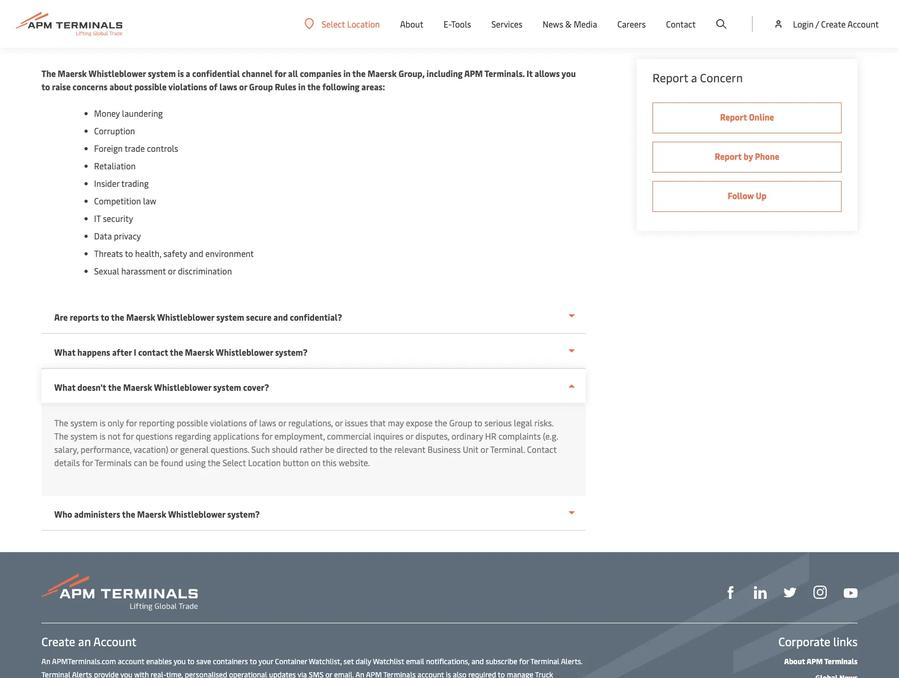 Task type: locate. For each thing, give the bounding box(es) containing it.
terminal left alerts
[[41, 670, 70, 679]]

controls
[[147, 142, 178, 154]]

subscribe
[[486, 657, 518, 667]]

1 horizontal spatial terminals
[[384, 670, 416, 679]]

the for the maersk whistleblower system is a confidential channel for all companies in the maersk group, including apm terminals. it allows you to raise concerns about possible violations of laws or group rules in the following areas:
[[41, 68, 56, 79]]

1 vertical spatial contact
[[527, 444, 557, 456]]

to left raise
[[41, 81, 50, 93]]

system inside the maersk whistleblower system is a confidential channel for all companies in the maersk group, including apm terminals. it allows you to raise concerns about possible violations of laws or group rules in the following areas:
[[148, 68, 176, 79]]

regulations,
[[288, 417, 333, 429]]

whistleblower up 'what happens after i contact the maersk whistleblower system?'
[[157, 312, 214, 323]]

report left online
[[720, 111, 747, 123]]

0 vertical spatial report
[[653, 70, 689, 86]]

1 horizontal spatial an
[[356, 670, 365, 679]]

system left secure
[[216, 312, 244, 323]]

linkedin image
[[754, 587, 767, 600]]

0 horizontal spatial account
[[93, 634, 137, 650]]

corporate links
[[779, 634, 858, 650]]

e-
[[444, 18, 451, 30]]

0 horizontal spatial account
[[118, 657, 144, 667]]

you left with
[[120, 670, 133, 679]]

1 vertical spatial and
[[274, 312, 288, 323]]

1 horizontal spatial contact
[[666, 18, 696, 30]]

time,
[[166, 670, 183, 679]]

it security
[[94, 213, 133, 224]]

1 horizontal spatial laws
[[259, 417, 276, 429]]

rather
[[300, 444, 323, 456]]

what
[[54, 347, 75, 358], [54, 382, 75, 393]]

0 vertical spatial create
[[822, 18, 846, 30]]

0 vertical spatial terminals
[[95, 457, 132, 469]]

account down email
[[418, 670, 444, 679]]

only
[[108, 417, 124, 429]]

system up laundering
[[148, 68, 176, 79]]

linkedin__x28_alt_x29__3_ link
[[754, 586, 767, 600]]

instagram image
[[814, 587, 827, 600]]

such
[[252, 444, 270, 456]]

violations
[[168, 81, 207, 93], [210, 417, 247, 429]]

location down such
[[248, 457, 281, 469]]

salary,
[[54, 444, 79, 456]]

it
[[94, 213, 101, 224]]

instagram link
[[814, 586, 827, 600]]

0 vertical spatial account
[[118, 657, 144, 667]]

1 horizontal spatial location
[[347, 18, 380, 30]]

secure
[[246, 312, 272, 323]]

report left by
[[715, 150, 742, 162]]

questions.
[[211, 444, 249, 456]]

insider
[[94, 178, 119, 189]]

you
[[562, 68, 576, 79], [174, 657, 186, 667], [120, 670, 133, 679]]

apm down daily
[[366, 670, 382, 679]]

0 vertical spatial be
[[325, 444, 334, 456]]

facebook image
[[725, 587, 737, 600]]

select up the companies
[[322, 18, 345, 30]]

2 horizontal spatial and
[[472, 657, 484, 667]]

0 horizontal spatial contact
[[527, 444, 557, 456]]

allows
[[535, 68, 560, 79]]

the inside the maersk whistleblower system is a confidential channel for all companies in the maersk group, including apm terminals. it allows you to raise concerns about possible violations of laws or group rules in the following areas:
[[41, 68, 56, 79]]

1 vertical spatial report
[[720, 111, 747, 123]]

1 horizontal spatial be
[[325, 444, 334, 456]]

1 horizontal spatial group
[[450, 417, 473, 429]]

report a concern
[[653, 70, 743, 86]]

threats
[[94, 248, 123, 259]]

group
[[249, 81, 273, 93], [450, 417, 473, 429]]

privacy
[[114, 230, 141, 242]]

0 vertical spatial you
[[562, 68, 576, 79]]

apm inside an apmterminals.com account enables you to save containers to your container watchlist, set daily watchlist email notifications, and subscribe for terminal alerts. terminal alerts provide you with real-time, personalised operational updates via sms or email. an apm terminals account is also required to manage truc
[[366, 670, 382, 679]]

the right using at bottom
[[208, 457, 221, 469]]

violations inside the system is only for reporting possible violations of laws or regulations, or issues that may expose the group to serious legal risks. the system is not for questions regarding applications for employment, commercial inquires or disputes, ordinary hr complaints (e.g. salary, performance, vacation) or general questions. such should rather be directed to the relevant business unit or terminal. contact details for terminals can be found using the select location button on this website.
[[210, 417, 247, 429]]

laws inside the system is only for reporting possible violations of laws or regulations, or issues that may expose the group to serious legal risks. the system is not for questions regarding applications for employment, commercial inquires or disputes, ordinary hr complaints (e.g. salary, performance, vacation) or general questions. such should rather be directed to the relevant business unit or terminal. contact details for terminals can be found using the select location button on this website.
[[259, 417, 276, 429]]

and inside dropdown button
[[274, 312, 288, 323]]

competition
[[94, 195, 141, 207]]

terminal left the alerts.
[[531, 657, 560, 667]]

in right rules at the left of page
[[298, 81, 306, 93]]

violations down confidential
[[168, 81, 207, 93]]

0 horizontal spatial terminal
[[41, 670, 70, 679]]

create left an at the left of page
[[41, 634, 75, 650]]

follow up link
[[653, 181, 842, 212]]

and up required
[[472, 657, 484, 667]]

group inside the system is only for reporting possible violations of laws or regulations, or issues that may expose the group to serious legal risks. the system is not for questions regarding applications for employment, commercial inquires or disputes, ordinary hr complaints (e.g. salary, performance, vacation) or general questions. such should rather be directed to the relevant business unit or terminal. contact details for terminals can be found using the select location button on this website.
[[450, 417, 473, 429]]

whistleblower up "about"
[[89, 68, 146, 79]]

create right /
[[822, 18, 846, 30]]

2 vertical spatial report
[[715, 150, 742, 162]]

violations up applications at the bottom of page
[[210, 417, 247, 429]]

reports
[[70, 312, 99, 323]]

concerns
[[73, 81, 108, 93]]

found
[[161, 457, 183, 469]]

0 horizontal spatial create
[[41, 634, 75, 650]]

watchlist
[[373, 657, 404, 667]]

updates
[[269, 670, 296, 679]]

to right reports
[[101, 312, 109, 323]]

0 horizontal spatial violations
[[168, 81, 207, 93]]

1 horizontal spatial of
[[249, 417, 257, 429]]

report
[[653, 70, 689, 86], [720, 111, 747, 123], [715, 150, 742, 162]]

1 horizontal spatial select
[[322, 18, 345, 30]]

vacation)
[[134, 444, 168, 456]]

1 vertical spatial terminals
[[825, 657, 858, 667]]

details
[[54, 457, 80, 469]]

about left e-
[[400, 18, 424, 30]]

retaliation
[[94, 160, 136, 172]]

1 horizontal spatial apm
[[464, 68, 483, 79]]

1 vertical spatial system?
[[227, 509, 260, 520]]

login / create account link
[[774, 0, 879, 48]]

1 horizontal spatial violations
[[210, 417, 247, 429]]

laws inside the maersk whistleblower system is a confidential channel for all companies in the maersk group, including apm terminals. it allows you to raise concerns about possible violations of laws or group rules in the following areas:
[[220, 81, 237, 93]]

or up commercial
[[335, 417, 343, 429]]

0 horizontal spatial apm
[[366, 670, 382, 679]]

0 vertical spatial what
[[54, 347, 75, 358]]

account right an at the left of page
[[93, 634, 137, 650]]

0 vertical spatial and
[[189, 248, 203, 259]]

0 horizontal spatial be
[[149, 457, 159, 469]]

for left all
[[275, 68, 286, 79]]

apmt footer logo image
[[41, 574, 198, 611]]

news & media
[[543, 18, 597, 30]]

report by phone link
[[653, 142, 842, 173]]

1 horizontal spatial about
[[785, 657, 806, 667]]

it
[[527, 68, 533, 79]]

the for the system is only for reporting possible violations of laws or regulations, or issues that may expose the group to serious legal risks. the system is not for questions regarding applications for employment, commercial inquires or disputes, ordinary hr complaints (e.g. salary, performance, vacation) or general questions. such should rather be directed to the relevant business unit or terminal. contact details for terminals can be found using the select location button on this website.
[[54, 417, 68, 429]]

terminals down 'watchlist'
[[384, 670, 416, 679]]

threats to health, safety and environment
[[94, 248, 254, 259]]

the right contact at the left of page
[[170, 347, 183, 358]]

select down the questions.
[[223, 457, 246, 469]]

1 vertical spatial terminal
[[41, 670, 70, 679]]

&
[[566, 18, 572, 30]]

for up such
[[262, 431, 273, 442]]

what for what doesn't the maersk whistleblower system cover?
[[54, 382, 75, 393]]

sexual harassment or discrimination
[[94, 265, 232, 277]]

is left also
[[446, 670, 451, 679]]

2 horizontal spatial you
[[562, 68, 576, 79]]

system left the 'cover?'
[[213, 382, 241, 393]]

2 horizontal spatial terminals
[[825, 657, 858, 667]]

is left only
[[100, 417, 106, 429]]

apm right the including
[[464, 68, 483, 79]]

in
[[344, 68, 351, 79], [298, 81, 306, 93]]

an apmterminals.com account enables you to save containers to your container watchlist, set daily watchlist email notifications, and subscribe for terminal alerts. terminal alerts provide you with real-time, personalised operational updates via sms or email. an apm terminals account is also required to manage truc
[[41, 657, 583, 679]]

to
[[41, 81, 50, 93], [125, 248, 133, 259], [101, 312, 109, 323], [475, 417, 483, 429], [370, 444, 378, 456], [187, 657, 195, 667], [250, 657, 257, 667], [498, 670, 505, 679]]

about down corporate
[[785, 657, 806, 667]]

or up employment, at the bottom
[[279, 417, 286, 429]]

1 vertical spatial possible
[[177, 417, 208, 429]]

risks.
[[535, 417, 554, 429]]

0 horizontal spatial system?
[[227, 509, 260, 520]]

account right /
[[848, 18, 879, 30]]

system up salary,
[[70, 431, 98, 442]]

e-tools button
[[444, 0, 471, 48]]

also
[[453, 670, 467, 679]]

are reports to the maersk whistleblower system secure and confidential? button
[[41, 299, 586, 334]]

1 vertical spatial the
[[54, 417, 68, 429]]

about apm terminals
[[785, 657, 858, 667]]

trade
[[125, 142, 145, 154]]

0 horizontal spatial of
[[209, 81, 218, 93]]

0 vertical spatial account
[[848, 18, 879, 30]]

a left concern
[[691, 70, 698, 86]]

online
[[749, 111, 775, 123]]

1 horizontal spatial create
[[822, 18, 846, 30]]

location inside the system is only for reporting possible violations of laws or regulations, or issues that may expose the group to serious legal risks. the system is not for questions regarding applications for employment, commercial inquires or disputes, ordinary hr complaints (e.g. salary, performance, vacation) or general questions. such should rather be directed to the relevant business unit or terminal. contact details for terminals can be found using the select location button on this website.
[[248, 457, 281, 469]]

trading
[[121, 178, 149, 189]]

fill 44 link
[[784, 586, 797, 600]]

be right can
[[149, 457, 159, 469]]

0 horizontal spatial location
[[248, 457, 281, 469]]

corruption
[[94, 125, 135, 137]]

1 horizontal spatial possible
[[177, 417, 208, 429]]

1 vertical spatial violations
[[210, 417, 247, 429]]

1 vertical spatial what
[[54, 382, 75, 393]]

2 vertical spatial and
[[472, 657, 484, 667]]

of up applications at the bottom of page
[[249, 417, 257, 429]]

0 vertical spatial violations
[[168, 81, 207, 93]]

whistleblower down 'what happens after i contact the maersk whistleblower system?'
[[154, 382, 211, 393]]

is left not
[[100, 431, 106, 442]]

2 what from the top
[[54, 382, 75, 393]]

terminals inside the system is only for reporting possible violations of laws or regulations, or issues that may expose the group to serious legal risks. the system is not for questions regarding applications for employment, commercial inquires or disputes, ordinary hr complaints (e.g. salary, performance, vacation) or general questions. such should rather be directed to the relevant business unit or terminal. contact details for terminals can be found using the select location button on this website.
[[95, 457, 132, 469]]

using
[[185, 457, 206, 469]]

you right allows
[[562, 68, 576, 79]]

shape link
[[725, 586, 737, 600]]

0 vertical spatial the
[[41, 68, 56, 79]]

0 horizontal spatial group
[[249, 81, 273, 93]]

possible up laundering
[[134, 81, 167, 93]]

1 vertical spatial select
[[223, 457, 246, 469]]

1 vertical spatial apm
[[807, 657, 823, 667]]

to down privacy
[[125, 248, 133, 259]]

expose
[[406, 417, 433, 429]]

whistleblower up the 'cover?'
[[216, 347, 273, 358]]

administers
[[74, 509, 120, 520]]

careers
[[618, 18, 646, 30]]

1 horizontal spatial account
[[848, 18, 879, 30]]

0 horizontal spatial laws
[[220, 81, 237, 93]]

0 horizontal spatial possible
[[134, 81, 167, 93]]

following
[[323, 81, 360, 93]]

1 vertical spatial laws
[[259, 417, 276, 429]]

laws up such
[[259, 417, 276, 429]]

what left doesn't
[[54, 382, 75, 393]]

0 vertical spatial about
[[400, 18, 424, 30]]

0 vertical spatial apm
[[464, 68, 483, 79]]

business
[[428, 444, 461, 456]]

contact down (e.g.
[[527, 444, 557, 456]]

0 vertical spatial terminal
[[531, 657, 560, 667]]

1 vertical spatial of
[[249, 417, 257, 429]]

0 vertical spatial system?
[[275, 347, 308, 358]]

1 horizontal spatial account
[[418, 670, 444, 679]]

1 vertical spatial in
[[298, 81, 306, 93]]

0 horizontal spatial in
[[298, 81, 306, 93]]

0 vertical spatial of
[[209, 81, 218, 93]]

for up manage
[[519, 657, 529, 667]]

the up disputes,
[[435, 417, 447, 429]]

0 vertical spatial an
[[41, 657, 50, 667]]

1 vertical spatial about
[[785, 657, 806, 667]]

0 vertical spatial possible
[[134, 81, 167, 93]]

report left concern
[[653, 70, 689, 86]]

notifications,
[[426, 657, 470, 667]]

you up time,
[[174, 657, 186, 667]]

what left happens
[[54, 347, 75, 358]]

0 horizontal spatial a
[[186, 68, 190, 79]]

a left confidential
[[186, 68, 190, 79]]

0 vertical spatial in
[[344, 68, 351, 79]]

0 horizontal spatial select
[[223, 457, 246, 469]]

the down the companies
[[307, 81, 321, 93]]

contact right 'careers' dropdown button
[[666, 18, 696, 30]]

and up the discrimination
[[189, 248, 203, 259]]

2 horizontal spatial apm
[[807, 657, 823, 667]]

e-tools
[[444, 18, 471, 30]]

and right secure
[[274, 312, 288, 323]]

location left about popup button
[[347, 18, 380, 30]]

report online
[[720, 111, 775, 123]]

group inside the maersk whistleblower system is a confidential channel for all companies in the maersk group, including apm terminals. it allows you to raise concerns about possible violations of laws or group rules in the following areas:
[[249, 81, 273, 93]]

laws down confidential
[[220, 81, 237, 93]]

after
[[112, 347, 132, 358]]

account up with
[[118, 657, 144, 667]]

group up ordinary
[[450, 417, 473, 429]]

or down channel
[[239, 81, 247, 93]]

0 horizontal spatial about
[[400, 18, 424, 30]]

apm down corporate links
[[807, 657, 823, 667]]

provide
[[94, 670, 119, 679]]

possible
[[134, 81, 167, 93], [177, 417, 208, 429]]

1 horizontal spatial and
[[274, 312, 288, 323]]

whistleblower inside the maersk whistleblower system is a confidential channel for all companies in the maersk group, including apm terminals. it allows you to raise concerns about possible violations of laws or group rules in the following areas:
[[89, 68, 146, 79]]

to down inquires
[[370, 444, 378, 456]]

1 vertical spatial you
[[174, 657, 186, 667]]

confidential?
[[290, 312, 342, 323]]

about apm terminals link
[[785, 657, 858, 667]]

maersk up areas:
[[368, 68, 397, 79]]

1 vertical spatial group
[[450, 417, 473, 429]]

of
[[209, 81, 218, 93], [249, 417, 257, 429]]

0 vertical spatial location
[[347, 18, 380, 30]]

or down threats to health, safety and environment
[[168, 265, 176, 277]]

maersk
[[58, 68, 87, 79], [368, 68, 397, 79], [126, 312, 155, 323], [185, 347, 214, 358], [123, 382, 152, 393], [137, 509, 166, 520]]

whistleblower down using at bottom
[[168, 509, 225, 520]]

who administers the maersk whistleblower system? button
[[41, 497, 586, 532]]

system?
[[275, 347, 308, 358], [227, 509, 260, 520]]

or right sms
[[326, 670, 332, 679]]

is left confidential
[[178, 68, 184, 79]]

for inside the maersk whistleblower system is a confidential channel for all companies in the maersk group, including apm terminals. it allows you to raise concerns about possible violations of laws or group rules in the following areas:
[[275, 68, 286, 79]]

0 horizontal spatial you
[[120, 670, 133, 679]]

be up the this
[[325, 444, 334, 456]]

0 horizontal spatial terminals
[[95, 457, 132, 469]]

in up following
[[344, 68, 351, 79]]

possible up regarding
[[177, 417, 208, 429]]

of down confidential
[[209, 81, 218, 93]]

0 vertical spatial group
[[249, 81, 273, 93]]

to up ordinary
[[475, 417, 483, 429]]

terminals down links
[[825, 657, 858, 667]]

hr
[[485, 431, 497, 442]]

or
[[239, 81, 247, 93], [168, 265, 176, 277], [279, 417, 286, 429], [335, 417, 343, 429], [406, 431, 414, 442], [170, 444, 178, 456], [481, 444, 489, 456], [326, 670, 332, 679]]

the right administers
[[122, 509, 135, 520]]

1 what from the top
[[54, 347, 75, 358]]

terminals
[[95, 457, 132, 469], [825, 657, 858, 667], [384, 670, 416, 679]]

a inside the maersk whistleblower system is a confidential channel for all companies in the maersk group, including apm terminals. it allows you to raise concerns about possible violations of laws or group rules in the following areas:
[[186, 68, 190, 79]]

2 vertical spatial apm
[[366, 670, 382, 679]]

the right reports
[[111, 312, 124, 323]]

an down daily
[[356, 670, 365, 679]]

1 vertical spatial location
[[248, 457, 281, 469]]

2 vertical spatial terminals
[[384, 670, 416, 679]]

0 vertical spatial laws
[[220, 81, 237, 93]]

group down channel
[[249, 81, 273, 93]]

1 vertical spatial create
[[41, 634, 75, 650]]

you inside the maersk whistleblower system is a confidential channel for all companies in the maersk group, including apm terminals. it allows you to raise concerns about possible violations of laws or group rules in the following areas:
[[562, 68, 576, 79]]



Task type: describe. For each thing, give the bounding box(es) containing it.
via
[[298, 670, 307, 679]]

alerts
[[72, 670, 92, 679]]

raise
[[52, 81, 71, 93]]

foreign trade controls
[[94, 142, 178, 154]]

or up found
[[170, 444, 178, 456]]

laundering
[[122, 107, 163, 119]]

doesn't
[[77, 382, 106, 393]]

to down subscribe
[[498, 670, 505, 679]]

all
[[288, 68, 298, 79]]

twitter image
[[784, 587, 797, 600]]

or up relevant at the bottom of page
[[406, 431, 414, 442]]

to left your
[[250, 657, 257, 667]]

watchlist,
[[309, 657, 342, 667]]

violations inside the maersk whistleblower system is a confidential channel for all companies in the maersk group, including apm terminals. it allows you to raise concerns about possible violations of laws or group rules in the following areas:
[[168, 81, 207, 93]]

is inside the maersk whistleblower system is a confidential channel for all companies in the maersk group, including apm terminals. it allows you to raise concerns about possible violations of laws or group rules in the following areas:
[[178, 68, 184, 79]]

1 horizontal spatial you
[[174, 657, 186, 667]]

what happens after i contact the maersk whistleblower system?
[[54, 347, 308, 358]]

your
[[259, 657, 273, 667]]

employment,
[[275, 431, 325, 442]]

health,
[[135, 248, 161, 259]]

should
[[272, 444, 298, 456]]

on
[[311, 457, 321, 469]]

sms
[[309, 670, 324, 679]]

follow
[[728, 190, 754, 201]]

data
[[94, 230, 112, 242]]

tools
[[451, 18, 471, 30]]

apm inside the maersk whistleblower system is a confidential channel for all companies in the maersk group, including apm terminals. it allows you to raise concerns about possible violations of laws or group rules in the following areas:
[[464, 68, 483, 79]]

terminals inside an apmterminals.com account enables you to save containers to your container watchlist, set daily watchlist email notifications, and subscribe for terminal alerts. terminal alerts provide you with real-time, personalised operational updates via sms or email. an apm terminals account is also required to manage truc
[[384, 670, 416, 679]]

the right doesn't
[[108, 382, 121, 393]]

1 vertical spatial account
[[418, 670, 444, 679]]

report for report by phone
[[715, 150, 742, 162]]

0 vertical spatial select
[[322, 18, 345, 30]]

report for report online
[[720, 111, 747, 123]]

services button
[[492, 0, 523, 48]]

inquires
[[374, 431, 404, 442]]

what doesn't the maersk whistleblower system cover?
[[54, 382, 269, 393]]

legal
[[514, 417, 533, 429]]

for right only
[[126, 417, 137, 429]]

contact button
[[666, 0, 696, 48]]

select inside the system is only for reporting possible violations of laws or regulations, or issues that may expose the group to serious legal risks. the system is not for questions regarding applications for employment, commercial inquires or disputes, ordinary hr complaints (e.g. salary, performance, vacation) or general questions. such should rather be directed to the relevant business unit or terminal. contact details for terminals can be found using the select location button on this website.
[[223, 457, 246, 469]]

the system is only for reporting possible violations of laws or regulations, or issues that may expose the group to serious legal risks. the system is not for questions regarding applications for employment, commercial inquires or disputes, ordinary hr complaints (e.g. salary, performance, vacation) or general questions. such should rather be directed to the relevant business unit or terminal. contact details for terminals can be found using the select location button on this website.
[[54, 417, 558, 469]]

about for about apm terminals
[[785, 657, 806, 667]]

may
[[388, 417, 404, 429]]

money
[[94, 107, 120, 119]]

report for report a concern
[[653, 70, 689, 86]]

container
[[275, 657, 307, 667]]

possible inside the system is only for reporting possible violations of laws or regulations, or issues that may expose the group to serious legal risks. the system is not for questions regarding applications for employment, commercial inquires or disputes, ordinary hr complaints (e.g. salary, performance, vacation) or general questions. such should rather be directed to the relevant business unit or terminal. contact details for terminals can be found using the select location button on this website.
[[177, 417, 208, 429]]

apmterminals.com
[[52, 657, 116, 667]]

report by phone
[[715, 150, 780, 162]]

data privacy
[[94, 230, 141, 242]]

safety
[[163, 248, 187, 259]]

services
[[492, 18, 523, 30]]

the up areas:
[[353, 68, 366, 79]]

contact inside the system is only for reporting possible violations of laws or regulations, or issues that may expose the group to serious legal risks. the system is not for questions regarding applications for employment, commercial inquires or disputes, ordinary hr complaints (e.g. salary, performance, vacation) or general questions. such should rather be directed to the relevant business unit or terminal. contact details for terminals can be found using the select location button on this website.
[[527, 444, 557, 456]]

operational
[[229, 670, 267, 679]]

what for what happens after i contact the maersk whistleblower system?
[[54, 347, 75, 358]]

maersk up raise
[[58, 68, 87, 79]]

the down inquires
[[380, 444, 392, 456]]

harassment
[[121, 265, 166, 277]]

about for about
[[400, 18, 424, 30]]

can
[[134, 457, 147, 469]]

group,
[[399, 68, 425, 79]]

2 vertical spatial you
[[120, 670, 133, 679]]

to left save
[[187, 657, 195, 667]]

login / create account
[[793, 18, 879, 30]]

regarding
[[175, 431, 211, 442]]

this
[[323, 457, 337, 469]]

or right unit
[[481, 444, 489, 456]]

is inside an apmterminals.com account enables you to save containers to your container watchlist, set daily watchlist email notifications, and subscribe for terminal alerts. terminal alerts provide you with real-time, personalised operational updates via sms or email. an apm terminals account is also required to manage truc
[[446, 670, 451, 679]]

or inside an apmterminals.com account enables you to save containers to your container watchlist, set daily watchlist email notifications, and subscribe for terminal alerts. terminal alerts provide you with real-time, personalised operational updates via sms or email. an apm terminals account is also required to manage truc
[[326, 670, 332, 679]]

0 vertical spatial contact
[[666, 18, 696, 30]]

1 vertical spatial account
[[93, 634, 137, 650]]

foreign
[[94, 142, 123, 154]]

login
[[793, 18, 814, 30]]

and inside an apmterminals.com account enables you to save containers to your container watchlist, set daily watchlist email notifications, and subscribe for terminal alerts. terminal alerts provide you with real-time, personalised operational updates via sms or email. an apm terminals account is also required to manage truc
[[472, 657, 484, 667]]

are reports to the maersk whistleblower system secure and confidential?
[[54, 312, 342, 323]]

areas:
[[362, 81, 385, 93]]

relevant
[[395, 444, 426, 456]]

for right not
[[123, 431, 134, 442]]

by
[[744, 150, 753, 162]]

commercial
[[327, 431, 372, 442]]

follow up
[[728, 190, 767, 201]]

set
[[344, 657, 354, 667]]

directed
[[337, 444, 368, 456]]

enables
[[146, 657, 172, 667]]

maersk down are reports to the maersk whistleblower system secure and confidential?
[[185, 347, 214, 358]]

the maersk whistleblower system is a confidential channel for all companies in the maersk group, including apm terminals. it allows you to raise concerns about possible violations of laws or group rules in the following areas:
[[41, 68, 576, 93]]

including
[[427, 68, 463, 79]]

serious
[[485, 417, 512, 429]]

or inside the maersk whistleblower system is a confidential channel for all companies in the maersk group, including apm terminals. it allows you to raise concerns about possible violations of laws or group rules in the following areas:
[[239, 81, 247, 93]]

you tube link
[[844, 586, 858, 599]]

1 vertical spatial an
[[356, 670, 365, 679]]

maersk down i
[[123, 382, 152, 393]]

channel
[[242, 68, 273, 79]]

2 vertical spatial the
[[54, 431, 68, 442]]

to inside the maersk whistleblower system is a confidential channel for all companies in the maersk group, including apm terminals. it allows you to raise concerns about possible violations of laws or group rules in the following areas:
[[41, 81, 50, 93]]

youtube image
[[844, 589, 858, 599]]

are
[[54, 312, 68, 323]]

for inside an apmterminals.com account enables you to save containers to your container watchlist, set daily watchlist email notifications, and subscribe for terminal alerts. terminal alerts provide you with real-time, personalised operational updates via sms or email. an apm terminals account is also required to manage truc
[[519, 657, 529, 667]]

1 horizontal spatial a
[[691, 70, 698, 86]]

website.
[[339, 457, 370, 469]]

real-
[[151, 670, 166, 679]]

contact
[[138, 347, 168, 358]]

for right details
[[82, 457, 93, 469]]

security
[[103, 213, 133, 224]]

required
[[469, 670, 496, 679]]

of inside the maersk whistleblower system is a confidential channel for all companies in the maersk group, including apm terminals. it allows you to raise concerns about possible violations of laws or group rules in the following areas:
[[209, 81, 218, 93]]

possible inside the maersk whistleblower system is a confidential channel for all companies in the maersk group, including apm terminals. it allows you to raise concerns about possible violations of laws or group rules in the following areas:
[[134, 81, 167, 93]]

with
[[134, 670, 149, 679]]

1 horizontal spatial system?
[[275, 347, 308, 358]]

up
[[756, 190, 767, 201]]

email
[[406, 657, 424, 667]]

1 horizontal spatial in
[[344, 68, 351, 79]]

of inside the system is only for reporting possible violations of laws or regulations, or issues that may expose the group to serious legal risks. the system is not for questions regarding applications for employment, commercial inquires or disputes, ordinary hr complaints (e.g. salary, performance, vacation) or general questions. such should rather be directed to the relevant business unit or terminal. contact details for terminals can be found using the select location button on this website.
[[249, 417, 257, 429]]

(e.g.
[[543, 431, 558, 442]]

competition law
[[94, 195, 156, 207]]

companies
[[300, 68, 342, 79]]

insider trading
[[94, 178, 149, 189]]

0 horizontal spatial an
[[41, 657, 50, 667]]

to inside dropdown button
[[101, 312, 109, 323]]

news
[[543, 18, 564, 30]]

1 vertical spatial be
[[149, 457, 159, 469]]

save
[[196, 657, 211, 667]]

concern
[[700, 70, 743, 86]]

maersk up i
[[126, 312, 155, 323]]

system left only
[[70, 417, 98, 429]]

maersk down can
[[137, 509, 166, 520]]

complaints
[[499, 431, 541, 442]]

applications
[[213, 431, 259, 442]]

unit
[[463, 444, 479, 456]]

terminal.
[[490, 444, 525, 456]]

1 horizontal spatial terminal
[[531, 657, 560, 667]]

law
[[143, 195, 156, 207]]



Task type: vqa. For each thing, say whether or not it's contained in the screenshot.
ADMINISTERS
yes



